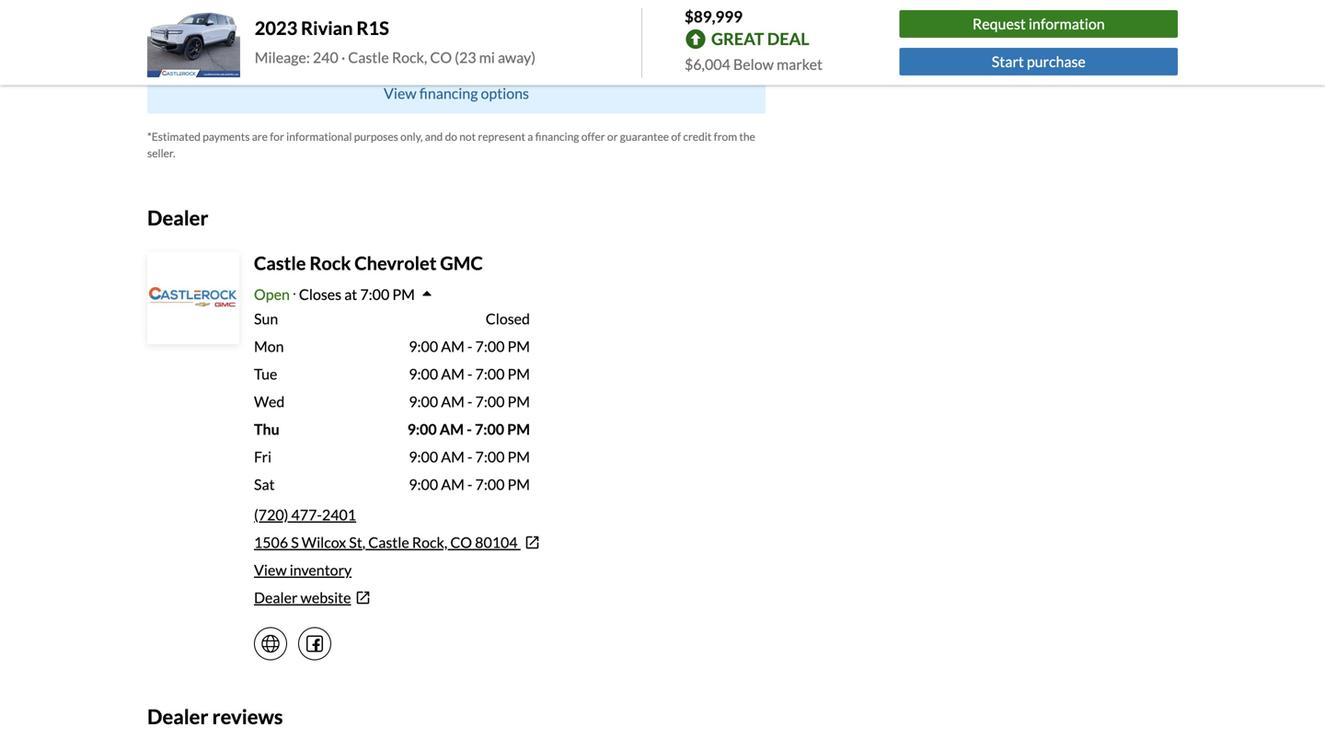 Task type: vqa. For each thing, say whether or not it's contained in the screenshot.
2023 Chevrolet Equinox Link
no



Task type: locate. For each thing, give the bounding box(es) containing it.
purposes
[[354, 130, 398, 143]]

offer
[[581, 130, 605, 143]]

1 horizontal spatial start purchase
[[992, 52, 1086, 70]]

sun
[[254, 310, 278, 328]]

1 vertical spatial financing
[[535, 130, 579, 143]]

mi
[[479, 48, 495, 66]]

view down the '1506'
[[254, 561, 287, 579]]

0 horizontal spatial view
[[254, 561, 287, 579]]

- for sat
[[467, 475, 473, 493]]

1 vertical spatial castle
[[254, 252, 306, 274]]

4 - from the top
[[467, 420, 472, 438]]

start purchase for the rightmost start purchase button
[[992, 52, 1086, 70]]

great deal
[[711, 29, 810, 49]]

1 horizontal spatial purchase
[[1027, 52, 1086, 70]]

thu
[[254, 420, 280, 438]]

great
[[711, 29, 764, 49]]

castle rock chevrolet gmc link
[[254, 252, 483, 274]]

1506
[[254, 533, 288, 551]]

0 horizontal spatial start purchase
[[410, 36, 503, 54]]

view up only,
[[384, 84, 417, 102]]

sat
[[254, 475, 275, 493]]

or
[[607, 130, 618, 143]]

co left 80104
[[450, 533, 472, 551]]

rock
[[310, 252, 351, 274]]

rock, left the (23
[[392, 48, 427, 66]]

240
[[313, 48, 338, 66]]

start left the (23
[[410, 36, 442, 54]]

guarantee
[[620, 130, 669, 143]]

(23
[[455, 48, 476, 66]]

castle
[[348, 48, 389, 66], [254, 252, 306, 274], [368, 533, 409, 551]]

deal
[[767, 29, 810, 49]]

,
[[362, 533, 366, 551]]

dealer for dealer website
[[254, 589, 298, 607]]

start purchase button up "view financing options"
[[147, 25, 766, 66]]

- for tue
[[467, 365, 473, 383]]

9:00 am - 7:00 pm for mon
[[409, 337, 530, 355]]

$6,004 below market
[[685, 55, 823, 73]]

9:00 am - 7:00 pm for sat
[[409, 475, 530, 493]]

the
[[739, 130, 756, 143]]

away)
[[498, 48, 536, 66]]

financing down the (23
[[419, 84, 478, 102]]

closes
[[299, 285, 342, 303]]

dealer
[[147, 206, 208, 230], [254, 589, 298, 607], [147, 705, 208, 728]]

0 horizontal spatial start
[[410, 36, 442, 54]]

purchase up "view financing options"
[[445, 36, 503, 54]]

castle right ,
[[368, 533, 409, 551]]

0 vertical spatial castle
[[348, 48, 389, 66]]

9:00
[[409, 337, 438, 355], [409, 365, 438, 383], [409, 393, 438, 410], [407, 420, 437, 438], [409, 448, 438, 466], [409, 475, 438, 493]]

from
[[714, 130, 737, 143]]

rock, inside the 2023 rivian r1s mileage: 240 · castle rock, co (23 mi away)
[[392, 48, 427, 66]]

dealer down view inventory link
[[254, 589, 298, 607]]

am
[[441, 337, 465, 355], [441, 365, 465, 383], [441, 393, 465, 410], [440, 420, 464, 438], [441, 448, 465, 466], [441, 475, 465, 493]]

9:00 for thu
[[407, 420, 437, 438]]

9:00 am - 7:00 pm for wed
[[409, 393, 530, 410]]

am for thu
[[440, 420, 464, 438]]

dealer reviews
[[147, 705, 283, 728]]

start purchase
[[410, 36, 503, 54], [992, 52, 1086, 70]]

website
[[301, 589, 351, 607]]

below
[[733, 55, 774, 73]]

co
[[430, 48, 452, 66], [450, 533, 472, 551]]

1 vertical spatial rock,
[[412, 533, 448, 551]]

dealer down seller. at left top
[[147, 206, 208, 230]]

0 vertical spatial view
[[384, 84, 417, 102]]

pm for fri
[[508, 448, 530, 466]]

pm
[[392, 285, 415, 303], [508, 337, 530, 355], [508, 365, 530, 383], [508, 393, 530, 410], [507, 420, 530, 438], [508, 448, 530, 466], [508, 475, 530, 493]]

9:00 am - 7:00 pm for tue
[[409, 365, 530, 383]]

financing right a
[[535, 130, 579, 143]]

1 vertical spatial view
[[254, 561, 287, 579]]

start purchase down request information button
[[992, 52, 1086, 70]]

wilcox
[[302, 533, 346, 551]]

view
[[384, 84, 417, 102], [254, 561, 287, 579]]

0 vertical spatial rock,
[[392, 48, 427, 66]]

1 vertical spatial dealer
[[254, 589, 298, 607]]

1 - from the top
[[467, 337, 473, 355]]

castle inside the 2023 rivian r1s mileage: 240 · castle rock, co (23 mi away)
[[348, 48, 389, 66]]

2 - from the top
[[467, 365, 473, 383]]

mon
[[254, 337, 284, 355]]

view for view financing options
[[384, 84, 417, 102]]

purchase down information
[[1027, 52, 1086, 70]]

start purchase button
[[147, 25, 766, 66], [900, 48, 1178, 75]]

2 vertical spatial dealer
[[147, 705, 208, 728]]

options
[[481, 84, 529, 102]]

0 vertical spatial dealer
[[147, 206, 208, 230]]

dealer left reviews
[[147, 705, 208, 728]]

start down the request
[[992, 52, 1024, 70]]

1 horizontal spatial view
[[384, 84, 417, 102]]

9:00 for sat
[[409, 475, 438, 493]]

gmc
[[440, 252, 483, 274]]

2023
[[255, 17, 297, 39]]

start purchase up "view financing options"
[[410, 36, 503, 54]]

view inside button
[[384, 84, 417, 102]]

3 - from the top
[[467, 393, 473, 410]]

wed
[[254, 393, 285, 410]]

7:00
[[360, 285, 390, 303], [475, 337, 505, 355], [475, 365, 505, 383], [475, 393, 505, 410], [475, 420, 504, 438], [475, 448, 505, 466], [475, 475, 505, 493]]

7:00 for thu
[[475, 420, 504, 438]]

a
[[528, 130, 533, 143]]

7:00 for wed
[[475, 393, 505, 410]]

rock,
[[392, 48, 427, 66], [412, 533, 448, 551]]

0 vertical spatial financing
[[419, 84, 478, 102]]

9:00 for wed
[[409, 393, 438, 410]]

castle right ·
[[348, 48, 389, 66]]

inventory
[[290, 561, 352, 579]]

pm for wed
[[508, 393, 530, 410]]

6 - from the top
[[467, 475, 473, 493]]

0 horizontal spatial financing
[[419, 84, 478, 102]]

of
[[671, 130, 681, 143]]

-
[[467, 337, 473, 355], [467, 365, 473, 383], [467, 393, 473, 410], [467, 420, 472, 438], [467, 448, 473, 466], [467, 475, 473, 493]]

1 horizontal spatial financing
[[535, 130, 579, 143]]

start purchase button down request information button
[[900, 48, 1178, 75]]

5 - from the top
[[467, 448, 473, 466]]

am for tue
[[441, 365, 465, 383]]

$89,999
[[685, 7, 743, 26]]

9:00 am - 7:00 pm for fri
[[409, 448, 530, 466]]

r1s
[[357, 17, 389, 39]]

am for fri
[[441, 448, 465, 466]]

open
[[254, 285, 290, 303]]

- for mon
[[467, 337, 473, 355]]

co left the (23
[[430, 48, 452, 66]]

(720)
[[254, 506, 289, 524]]

for
[[270, 130, 284, 143]]

rock, right ,
[[412, 533, 448, 551]]

0 horizontal spatial start purchase button
[[147, 25, 766, 66]]

*estimated payments are for informational purposes only, and do not represent a financing offer or guarantee of credit from the seller.
[[147, 130, 756, 160]]

0 vertical spatial co
[[430, 48, 452, 66]]

financing
[[419, 84, 478, 102], [535, 130, 579, 143]]

start
[[410, 36, 442, 54], [992, 52, 1024, 70]]

represent
[[478, 130, 525, 143]]

purchase
[[445, 36, 503, 54], [1027, 52, 1086, 70]]

9:00 am - 7:00 pm for thu
[[407, 420, 530, 438]]

castle up open
[[254, 252, 306, 274]]

9:00 am - 7:00 pm
[[409, 337, 530, 355], [409, 365, 530, 383], [409, 393, 530, 410], [407, 420, 530, 438], [409, 448, 530, 466], [409, 475, 530, 493]]

not
[[460, 130, 476, 143]]

view financing options
[[384, 84, 529, 102]]

am for wed
[[441, 393, 465, 410]]

dealer for dealer reviews
[[147, 705, 208, 728]]

pm for mon
[[508, 337, 530, 355]]

market
[[777, 55, 823, 73]]



Task type: describe. For each thing, give the bounding box(es) containing it.
do
[[445, 130, 457, 143]]

2023 rivian r1s mileage: 240 · castle rock, co (23 mi away)
[[255, 17, 536, 66]]

2023 rivian r1s image
[[147, 8, 240, 77]]

- for fri
[[467, 448, 473, 466]]

mileage:
[[255, 48, 310, 66]]

request
[[973, 15, 1026, 33]]

view inventory link
[[254, 561, 352, 579]]

st
[[349, 533, 362, 551]]

tue
[[254, 365, 277, 383]]

7:00 for tue
[[475, 365, 505, 383]]

·
[[341, 48, 345, 66]]

are
[[252, 130, 268, 143]]

7:00 for mon
[[475, 337, 505, 355]]

only,
[[401, 130, 423, 143]]

- for thu
[[467, 420, 472, 438]]

$6,004
[[685, 55, 731, 73]]

credit
[[683, 130, 712, 143]]

(720) 477-2401
[[254, 506, 356, 524]]

1 horizontal spatial start
[[992, 52, 1024, 70]]

rivian
[[301, 17, 353, 39]]

view financing options button
[[147, 73, 766, 114]]

9:00 for tue
[[409, 365, 438, 383]]

payments
[[203, 130, 250, 143]]

closed
[[486, 310, 530, 328]]

477-
[[291, 506, 322, 524]]

castle rock chevrolet gmc
[[254, 252, 483, 274]]

reviews
[[212, 705, 283, 728]]

7:00 for sat
[[475, 475, 505, 493]]

castle rock chevrolet gmc image
[[149, 254, 237, 342]]

at
[[344, 285, 357, 303]]

*estimated
[[147, 130, 201, 143]]

chevrolet
[[355, 252, 437, 274]]

open closes at 7:00 pm
[[254, 285, 415, 303]]

80104
[[475, 533, 518, 551]]

s
[[291, 533, 299, 551]]

1506 s wilcox st , castle rock, co 80104
[[254, 533, 518, 551]]

co inside the 2023 rivian r1s mileage: 240 · castle rock, co (23 mi away)
[[430, 48, 452, 66]]

9:00 for mon
[[409, 337, 438, 355]]

seller.
[[147, 146, 175, 160]]

and
[[425, 130, 443, 143]]

view inventory
[[254, 561, 352, 579]]

pm for tue
[[508, 365, 530, 383]]

financing inside button
[[419, 84, 478, 102]]

(720) 477-2401 link
[[254, 506, 356, 524]]

dealer for dealer
[[147, 206, 208, 230]]

9:00 for fri
[[409, 448, 438, 466]]

0 horizontal spatial purchase
[[445, 36, 503, 54]]

2401
[[322, 506, 356, 524]]

caret down image
[[422, 287, 432, 302]]

start purchase for the left start purchase button
[[410, 36, 503, 54]]

am for mon
[[441, 337, 465, 355]]

informational
[[286, 130, 352, 143]]

dealer website link
[[254, 587, 766, 609]]

dealer website
[[254, 589, 351, 607]]

financing inside the *estimated payments are for informational purposes only, and do not represent a financing offer or guarantee of credit from the seller.
[[535, 130, 579, 143]]

1 horizontal spatial start purchase button
[[900, 48, 1178, 75]]

7:00 for fri
[[475, 448, 505, 466]]

pm for sat
[[508, 475, 530, 493]]

request information
[[973, 15, 1105, 33]]

fri
[[254, 448, 272, 466]]

view for view inventory
[[254, 561, 287, 579]]

am for sat
[[441, 475, 465, 493]]

2 vertical spatial castle
[[368, 533, 409, 551]]

pm for thu
[[507, 420, 530, 438]]

- for wed
[[467, 393, 473, 410]]

request information button
[[900, 10, 1178, 38]]

information
[[1029, 15, 1105, 33]]

1 vertical spatial co
[[450, 533, 472, 551]]



